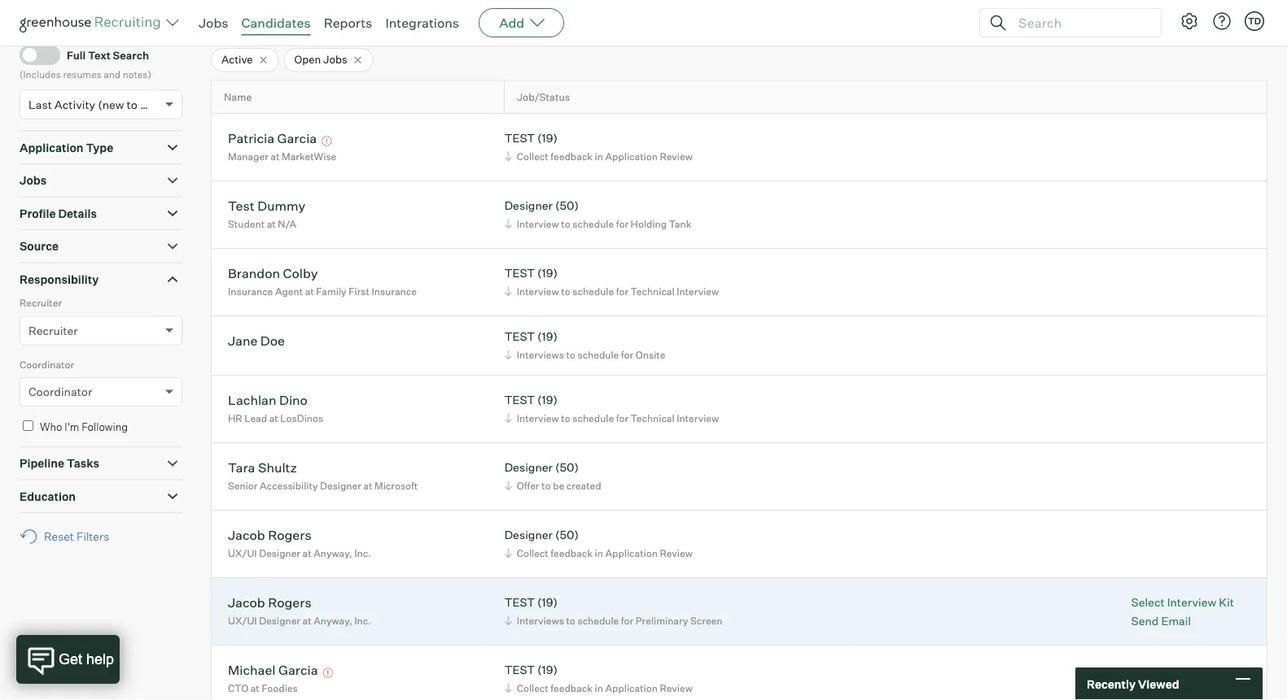 Task type: describe. For each thing, give the bounding box(es) containing it.
showing 38 candidate applications
[[211, 18, 397, 32]]

manager
[[228, 150, 268, 163]]

2 collect feedback in application review link from the top
[[502, 546, 697, 561]]

search
[[113, 48, 149, 61]]

tara shultz senior accessibility designer at microsoft
[[228, 460, 418, 492]]

candidates
[[241, 15, 311, 31]]

for inside test (19) interviews to schedule for onsite
[[621, 349, 634, 361]]

test dummy link
[[228, 198, 305, 216]]

screen
[[690, 615, 722, 627]]

generate report button
[[876, 12, 1024, 42]]

at inside test dummy student at n/a
[[267, 218, 276, 230]]

report
[[948, 20, 984, 34]]

for for dino
[[616, 413, 629, 425]]

(50) for test dummy
[[555, 199, 579, 213]]

(50) for tara shultz
[[555, 461, 579, 475]]

0 vertical spatial jobs
[[199, 15, 228, 31]]

schedule for dummy
[[573, 218, 614, 230]]

michael garcia
[[228, 662, 318, 679]]

reports link
[[324, 15, 372, 31]]

tara
[[228, 460, 255, 476]]

(19) inside test (19) interviews to schedule for preliminary screen
[[537, 596, 558, 610]]

jane doe link
[[228, 333, 285, 351]]

recently
[[1087, 678, 1136, 692]]

2 test (19) collect feedback in application review from the top
[[505, 664, 693, 695]]

38
[[260, 18, 274, 32]]

to inside designer (50) interview to schedule for holding tank
[[561, 218, 570, 230]]

jacob rogers ux/ui designer at anyway, inc. for designer (50)
[[228, 527, 371, 560]]

2 (19) from the top
[[537, 266, 558, 281]]

offer to be created link
[[502, 478, 605, 494]]

add button
[[479, 8, 564, 37]]

interview inside select interview kit send email
[[1167, 596, 1217, 610]]

select interview kit link
[[1131, 595, 1234, 611]]

activity
[[54, 97, 95, 112]]

6 test from the top
[[505, 664, 535, 678]]

actions
[[1210, 20, 1251, 34]]

1 vertical spatial coordinator
[[28, 385, 92, 399]]

agent
[[275, 285, 303, 298]]

jane
[[228, 333, 258, 349]]

recently viewed
[[1087, 678, 1179, 692]]

candidate reports are now available! apply filters and select "view in app" element
[[876, 12, 1024, 42]]

bulk actions link
[[1166, 12, 1268, 42]]

patricia garcia link
[[228, 130, 317, 149]]

interview inside designer (50) interview to schedule for holding tank
[[517, 218, 559, 230]]

foodies
[[262, 683, 298, 695]]

at up michael garcia
[[303, 615, 312, 627]]

at inside tara shultz senior accessibility designer at microsoft
[[363, 480, 372, 492]]

dino
[[279, 392, 308, 408]]

preliminary
[[636, 615, 688, 627]]

senior
[[228, 480, 258, 492]]

to inside designer (50) offer to be created
[[541, 480, 551, 492]]

microsoft
[[375, 480, 418, 492]]

michael garcia link
[[228, 662, 318, 681]]

schedule for dino
[[573, 413, 614, 425]]

test (19) interviews to schedule for preliminary screen
[[505, 596, 722, 627]]

4 (19) from the top
[[537, 393, 558, 408]]

profile details
[[20, 207, 97, 221]]

add candidate
[[1063, 20, 1143, 34]]

hr
[[228, 413, 242, 425]]

at down accessibility
[[303, 548, 312, 560]]

colby
[[283, 265, 318, 281]]

full
[[67, 48, 86, 61]]

student
[[228, 218, 265, 230]]

cto
[[228, 683, 248, 695]]

shultz
[[258, 460, 297, 476]]

(50) for jacob rogers
[[555, 529, 579, 543]]

test inside test (19) interviews to schedule for preliminary screen
[[505, 596, 535, 610]]

select
[[1131, 596, 1165, 610]]

anyway, for designer (50)
[[314, 548, 352, 560]]

1 vertical spatial recruiter
[[28, 324, 78, 338]]

application up designer (50) interview to schedule for holding tank
[[605, 150, 658, 163]]

jacob rogers link for test (19)
[[228, 595, 312, 614]]

jobs link
[[199, 15, 228, 31]]

rogers for test (19)
[[268, 595, 312, 611]]

i'm
[[65, 421, 79, 434]]

technical for lachlan dino
[[631, 413, 675, 425]]

notes)
[[123, 68, 151, 80]]

test for interview to schedule for technical interview link corresponding to colby
[[505, 266, 535, 281]]

test (19) interview to schedule for technical interview for dino
[[505, 393, 719, 425]]

michael
[[228, 662, 276, 679]]

designer inside tara shultz senior accessibility designer at microsoft
[[320, 480, 361, 492]]

patricia
[[228, 130, 274, 146]]

interviews for test (19) interviews to schedule for preliminary screen
[[517, 615, 564, 627]]

tank
[[669, 218, 691, 230]]

dummy
[[257, 198, 305, 214]]

brandon
[[228, 265, 280, 281]]

test dummy student at n/a
[[228, 198, 305, 230]]

technical for brandon colby
[[631, 285, 675, 298]]

pipeline
[[20, 457, 64, 471]]

send
[[1131, 615, 1159, 629]]

(new
[[98, 97, 124, 112]]

type
[[86, 141, 113, 155]]

first
[[349, 285, 370, 298]]

patricia garcia has been in application review for more than 5 days image
[[320, 137, 334, 146]]

6 (19) from the top
[[537, 664, 558, 678]]

designer inside designer (50) interview to schedule for holding tank
[[505, 199, 553, 213]]

application type
[[20, 141, 113, 155]]

for for dummy
[[616, 218, 629, 230]]

schedule for colby
[[573, 285, 614, 298]]

test for "interviews to schedule for onsite" link
[[505, 330, 535, 344]]

patricia garcia
[[228, 130, 317, 146]]

select interview kit send email
[[1131, 596, 1234, 629]]

jacob for designer (50)
[[228, 527, 265, 544]]

schedule inside test (19) interviews to schedule for preliminary screen
[[578, 615, 619, 627]]

add for add candidate
[[1063, 20, 1086, 34]]

last activity (new to old)
[[28, 97, 161, 112]]

schedule inside test (19) interviews to schedule for onsite
[[578, 349, 619, 361]]

to inside test (19) interviews to schedule for onsite
[[566, 349, 575, 361]]

created
[[566, 480, 601, 492]]

coordinator element
[[20, 357, 182, 419]]

at right cto
[[251, 683, 260, 695]]

ux/ui for test (19)
[[228, 615, 257, 627]]

integrations link
[[385, 15, 459, 31]]

Who I'm Following checkbox
[[23, 421, 33, 432]]

designer (50) offer to be created
[[505, 461, 601, 492]]

3 collect from the top
[[517, 683, 549, 695]]

marketwise
[[282, 150, 336, 163]]

application down interviews to schedule for preliminary screen link
[[605, 683, 658, 695]]

inc. for test (19)
[[354, 615, 371, 627]]

designer down accessibility
[[259, 548, 300, 560]]

in for designer (50)
[[595, 548, 603, 560]]

1 insurance from the left
[[228, 285, 273, 298]]

for for colby
[[616, 285, 629, 298]]

tasks
[[67, 457, 99, 471]]

test
[[228, 198, 255, 214]]

filters
[[76, 530, 109, 544]]

designer inside designer (50) offer to be created
[[505, 461, 553, 475]]

1 (19) from the top
[[537, 131, 558, 145]]

n/a
[[278, 218, 296, 230]]

cto at foodies
[[228, 683, 298, 695]]

collect feedback in application review link for michael garcia
[[502, 681, 697, 697]]

add for add
[[499, 15, 524, 31]]

family
[[316, 285, 346, 298]]

generate report
[[896, 20, 984, 34]]

feedback for test (19)
[[551, 150, 593, 163]]

interview to schedule for technical interview link for colby
[[502, 284, 723, 299]]



Task type: vqa. For each thing, say whether or not it's contained in the screenshot.


Task type: locate. For each thing, give the bounding box(es) containing it.
2 feedback from the top
[[551, 548, 593, 560]]

0 vertical spatial garcia
[[277, 130, 317, 146]]

2 interview to schedule for technical interview link from the top
[[502, 411, 723, 426]]

generate
[[896, 20, 945, 34]]

review for designer (50)
[[660, 548, 693, 560]]

review up preliminary
[[660, 548, 693, 560]]

in for test (19)
[[595, 150, 603, 163]]

add left the candidate
[[1063, 20, 1086, 34]]

(includes
[[20, 68, 61, 80]]

old)
[[140, 97, 161, 112]]

manager at marketwise
[[228, 150, 336, 163]]

technical down onsite
[[631, 413, 675, 425]]

jacob up michael
[[228, 595, 265, 611]]

Search candidates field
[[20, 12, 182, 39]]

at right lead at bottom
[[269, 413, 278, 425]]

jacob rogers ux/ui designer at anyway, inc. down accessibility
[[228, 527, 371, 560]]

1 collect from the top
[[517, 150, 549, 163]]

0 vertical spatial anyway,
[[314, 548, 352, 560]]

1 vertical spatial test (19) collect feedback in application review
[[505, 664, 693, 695]]

0 vertical spatial ux/ui
[[228, 548, 257, 560]]

1 technical from the top
[[631, 285, 675, 298]]

candidate
[[277, 18, 330, 32]]

1 interview to schedule for technical interview link from the top
[[502, 284, 723, 299]]

checkmark image
[[27, 49, 39, 60]]

jacob down senior in the bottom left of the page
[[228, 527, 265, 544]]

application up test (19) interviews to schedule for preliminary screen
[[605, 548, 658, 560]]

for inside test (19) interviews to schedule for preliminary screen
[[621, 615, 634, 627]]

3 collect feedback in application review link from the top
[[502, 681, 697, 697]]

0 vertical spatial interviews
[[517, 349, 564, 361]]

5 (19) from the top
[[537, 596, 558, 610]]

insurance right first
[[372, 285, 417, 298]]

2 jacob rogers link from the top
[[228, 595, 312, 614]]

test (19) collect feedback in application review down interviews to schedule for preliminary screen link
[[505, 664, 693, 695]]

education
[[20, 490, 76, 504]]

5 test from the top
[[505, 596, 535, 610]]

(50) down 'be' at the bottom left of page
[[555, 529, 579, 543]]

1 vertical spatial jacob rogers ux/ui designer at anyway, inc.
[[228, 595, 371, 627]]

jacob rogers link down accessibility
[[228, 527, 312, 546]]

garcia for michael garcia
[[278, 662, 318, 679]]

ux/ui down senior in the bottom left of the page
[[228, 548, 257, 560]]

3 in from the top
[[595, 683, 603, 695]]

interviews for test (19) interviews to schedule for onsite
[[517, 349, 564, 361]]

designer inside designer (50) collect feedback in application review
[[505, 529, 553, 543]]

application inside designer (50) collect feedback in application review
[[605, 548, 658, 560]]

1 vertical spatial jobs
[[323, 53, 347, 66]]

be
[[553, 480, 564, 492]]

1 rogers from the top
[[268, 527, 312, 544]]

2 collect from the top
[[517, 548, 549, 560]]

1 test (19) interview to schedule for technical interview from the top
[[505, 266, 719, 298]]

0 vertical spatial collect
[[517, 150, 549, 163]]

inc.
[[354, 548, 371, 560], [354, 615, 371, 627]]

interviews to schedule for preliminary screen link
[[502, 614, 727, 629]]

designer (50) collect feedback in application review
[[505, 529, 693, 560]]

1 test (19) collect feedback in application review from the top
[[505, 131, 693, 163]]

at inside lachlan dino hr lead at losdinos
[[269, 413, 278, 425]]

2 inc. from the top
[[354, 615, 371, 627]]

designer up interview to schedule for holding tank link
[[505, 199, 553, 213]]

review down preliminary
[[660, 683, 693, 695]]

1 horizontal spatial add
[[1063, 20, 1086, 34]]

jacob rogers link for designer (50)
[[228, 527, 312, 546]]

inc. for designer (50)
[[354, 548, 371, 560]]

for down "interviews to schedule for onsite" link
[[616, 413, 629, 425]]

bulk actions
[[1184, 20, 1251, 34]]

text
[[88, 48, 111, 61]]

designer down "offer" on the left bottom
[[505, 529, 553, 543]]

2 vertical spatial collect
[[517, 683, 549, 695]]

1 jacob rogers link from the top
[[228, 527, 312, 546]]

1 interviews from the top
[[517, 349, 564, 361]]

rogers up michael garcia
[[268, 595, 312, 611]]

jobs up active
[[199, 15, 228, 31]]

for up test (19) interviews to schedule for onsite
[[616, 285, 629, 298]]

in up test (19) interviews to schedule for preliminary screen
[[595, 548, 603, 560]]

Search text field
[[1014, 11, 1146, 35]]

designer (50) interview to schedule for holding tank
[[505, 199, 691, 230]]

designer up michael garcia
[[259, 615, 300, 627]]

1 vertical spatial in
[[595, 548, 603, 560]]

michael garcia has been in application review for more than 5 days image
[[321, 669, 335, 679]]

holding
[[631, 218, 667, 230]]

1 horizontal spatial jobs
[[199, 15, 228, 31]]

showing
[[211, 18, 257, 32]]

(50) inside designer (50) collect feedback in application review
[[555, 529, 579, 543]]

lachlan dino hr lead at losdinos
[[228, 392, 323, 425]]

jacob rogers ux/ui designer at anyway, inc. up michael garcia
[[228, 595, 371, 627]]

for left preliminary
[[621, 615, 634, 627]]

1 in from the top
[[595, 150, 603, 163]]

jacob rogers ux/ui designer at anyway, inc.
[[228, 527, 371, 560], [228, 595, 371, 627]]

collect feedback in application review link for patricia garcia
[[502, 149, 697, 164]]

in
[[595, 150, 603, 163], [595, 548, 603, 560], [595, 683, 603, 695]]

0 vertical spatial review
[[660, 150, 693, 163]]

interviews inside test (19) interviews to schedule for onsite
[[517, 349, 564, 361]]

3 (19) from the top
[[537, 330, 558, 344]]

recruiter
[[20, 297, 62, 310], [28, 324, 78, 338]]

2 anyway, from the top
[[314, 615, 352, 627]]

schedule left holding
[[573, 218, 614, 230]]

1 test from the top
[[505, 131, 535, 145]]

3 (50) from the top
[[555, 529, 579, 543]]

jobs up profile
[[20, 174, 47, 188]]

2 rogers from the top
[[268, 595, 312, 611]]

td
[[1248, 15, 1261, 26]]

at down patricia garcia link in the top left of the page
[[271, 150, 280, 163]]

2 technical from the top
[[631, 413, 675, 425]]

onsite
[[636, 349, 665, 361]]

schedule left preliminary
[[578, 615, 619, 627]]

2 test (19) interview to schedule for technical interview from the top
[[505, 393, 719, 425]]

2 review from the top
[[660, 548, 693, 560]]

1 vertical spatial feedback
[[551, 548, 593, 560]]

to inside test (19) interviews to schedule for preliminary screen
[[566, 615, 575, 627]]

collect for designer (50)
[[517, 548, 549, 560]]

0 vertical spatial in
[[595, 150, 603, 163]]

2 test from the top
[[505, 266, 535, 281]]

test (19) interview to schedule for technical interview down "interviews to schedule for onsite" link
[[505, 393, 719, 425]]

0 vertical spatial jacob rogers link
[[228, 527, 312, 546]]

kit
[[1219, 596, 1234, 610]]

garcia inside 'michael garcia' link
[[278, 662, 318, 679]]

lachlan dino link
[[228, 392, 308, 411]]

1 vertical spatial test (19) interview to schedule for technical interview
[[505, 393, 719, 425]]

1 horizontal spatial insurance
[[372, 285, 417, 298]]

1 vertical spatial anyway,
[[314, 615, 352, 627]]

rogers down accessibility
[[268, 527, 312, 544]]

test (19) interview to schedule for technical interview down interview to schedule for holding tank link
[[505, 266, 719, 298]]

designer up "offer" on the left bottom
[[505, 461, 553, 475]]

insurance
[[228, 285, 273, 298], [372, 285, 417, 298]]

technical
[[631, 285, 675, 298], [631, 413, 675, 425]]

collect feedback in application review link up designer (50) interview to schedule for holding tank
[[502, 149, 697, 164]]

jane doe
[[228, 333, 285, 349]]

responsibility
[[20, 272, 99, 287]]

garcia
[[277, 130, 317, 146], [278, 662, 318, 679]]

1 ux/ui from the top
[[228, 548, 257, 560]]

2 vertical spatial in
[[595, 683, 603, 695]]

0 vertical spatial interview to schedule for technical interview link
[[502, 284, 723, 299]]

feedback for designer (50)
[[551, 548, 593, 560]]

0 vertical spatial (50)
[[555, 199, 579, 213]]

for inside designer (50) interview to schedule for holding tank
[[616, 218, 629, 230]]

test inside test (19) interviews to schedule for onsite
[[505, 330, 535, 344]]

0 vertical spatial collect feedback in application review link
[[502, 149, 697, 164]]

technical up onsite
[[631, 285, 675, 298]]

0 vertical spatial jacob
[[228, 527, 265, 544]]

reset filters
[[44, 530, 109, 544]]

reset
[[44, 530, 74, 544]]

2 jacob from the top
[[228, 595, 265, 611]]

schedule left onsite
[[578, 349, 619, 361]]

interview to schedule for holding tank link
[[502, 216, 696, 232]]

schedule up test (19) interviews to schedule for onsite
[[573, 285, 614, 298]]

schedule inside designer (50) interview to schedule for holding tank
[[573, 218, 614, 230]]

brandon colby insurance agent at family first insurance
[[228, 265, 417, 298]]

1 collect feedback in application review link from the top
[[502, 149, 697, 164]]

3 feedback from the top
[[551, 683, 593, 695]]

jobs right open
[[323, 53, 347, 66]]

anyway,
[[314, 548, 352, 560], [314, 615, 352, 627]]

collect feedback in application review link
[[502, 149, 697, 164], [502, 546, 697, 561], [502, 681, 697, 697]]

open
[[294, 53, 321, 66]]

name
[[224, 91, 252, 104]]

2 vertical spatial feedback
[[551, 683, 593, 695]]

ux/ui up michael
[[228, 615, 257, 627]]

3 review from the top
[[660, 683, 693, 695]]

(50) inside designer (50) interview to schedule for holding tank
[[555, 199, 579, 213]]

(50) up 'be' at the bottom left of page
[[555, 461, 579, 475]]

jobs
[[199, 15, 228, 31], [323, 53, 347, 66], [20, 174, 47, 188]]

1 review from the top
[[660, 150, 693, 163]]

2 vertical spatial jobs
[[20, 174, 47, 188]]

test (19) interview to schedule for technical interview for colby
[[505, 266, 719, 298]]

garcia for patricia garcia
[[277, 130, 317, 146]]

jacob rogers link up michael garcia
[[228, 595, 312, 614]]

brandon colby link
[[228, 265, 318, 284]]

at left n/a
[[267, 218, 276, 230]]

3 test from the top
[[505, 330, 535, 344]]

1 inc. from the top
[[354, 548, 371, 560]]

schedule
[[573, 218, 614, 230], [573, 285, 614, 298], [578, 349, 619, 361], [573, 413, 614, 425], [578, 615, 619, 627]]

1 vertical spatial (50)
[[555, 461, 579, 475]]

test for dino interview to schedule for technical interview link
[[505, 393, 535, 408]]

add inside popup button
[[499, 15, 524, 31]]

losdinos
[[280, 413, 323, 425]]

1 vertical spatial interviews
[[517, 615, 564, 627]]

test (19) interviews to schedule for onsite
[[505, 330, 665, 361]]

jacob for test (19)
[[228, 595, 265, 611]]

1 vertical spatial jacob rogers link
[[228, 595, 312, 614]]

review for test (19)
[[660, 150, 693, 163]]

2 jacob rogers ux/ui designer at anyway, inc. from the top
[[228, 595, 371, 627]]

collect feedback in application review link down interviews to schedule for preliminary screen link
[[502, 681, 697, 697]]

feedback down interviews to schedule for preliminary screen link
[[551, 683, 593, 695]]

(50) up interview to schedule for holding tank link
[[555, 199, 579, 213]]

designer
[[505, 199, 553, 213], [505, 461, 553, 475], [320, 480, 361, 492], [505, 529, 553, 543], [259, 548, 300, 560], [259, 615, 300, 627]]

for left holding
[[616, 218, 629, 230]]

1 anyway, from the top
[[314, 548, 352, 560]]

schedule down "interviews to schedule for onsite" link
[[573, 413, 614, 425]]

1 vertical spatial jacob
[[228, 595, 265, 611]]

1 vertical spatial interview to schedule for technical interview link
[[502, 411, 723, 426]]

and
[[104, 68, 121, 80]]

anyway, up michael garcia has been in application review for more than 5 days image at the bottom
[[314, 615, 352, 627]]

last
[[28, 97, 52, 112]]

0 vertical spatial recruiter
[[20, 297, 62, 310]]

td button
[[1245, 11, 1264, 31]]

test (19) collect feedback in application review up designer (50) interview to schedule for holding tank
[[505, 131, 693, 163]]

0 vertical spatial test (19) collect feedback in application review
[[505, 131, 693, 163]]

collect for test (19)
[[517, 150, 549, 163]]

0 horizontal spatial insurance
[[228, 285, 273, 298]]

2 vertical spatial collect feedback in application review link
[[502, 681, 697, 697]]

rogers for designer (50)
[[268, 527, 312, 544]]

interview to schedule for technical interview link up test (19) interviews to schedule for onsite
[[502, 284, 723, 299]]

feedback inside designer (50) collect feedback in application review
[[551, 548, 593, 560]]

2 interviews from the top
[[517, 615, 564, 627]]

0 vertical spatial coordinator
[[20, 359, 74, 371]]

email
[[1161, 615, 1191, 629]]

0 vertical spatial technical
[[631, 285, 675, 298]]

recruiter element
[[20, 296, 182, 357]]

for left onsite
[[621, 349, 634, 361]]

anyway, for test (19)
[[314, 615, 352, 627]]

1 jacob from the top
[[228, 527, 265, 544]]

full text search (includes resumes and notes)
[[20, 48, 151, 80]]

anyway, down tara shultz senior accessibility designer at microsoft
[[314, 548, 352, 560]]

greenhouse recruiting image
[[20, 13, 166, 33]]

(19) inside test (19) interviews to schedule for onsite
[[537, 330, 558, 344]]

1 (50) from the top
[[555, 199, 579, 213]]

lead
[[244, 413, 267, 425]]

for
[[616, 218, 629, 230], [616, 285, 629, 298], [621, 349, 634, 361], [616, 413, 629, 425], [621, 615, 634, 627]]

2 horizontal spatial jobs
[[323, 53, 347, 66]]

configure image
[[1180, 11, 1199, 31]]

designer right accessibility
[[320, 480, 361, 492]]

at
[[271, 150, 280, 163], [267, 218, 276, 230], [305, 285, 314, 298], [269, 413, 278, 425], [363, 480, 372, 492], [303, 548, 312, 560], [303, 615, 312, 627], [251, 683, 260, 695]]

interview to schedule for technical interview link down "interviews to schedule for onsite" link
[[502, 411, 723, 426]]

candidate
[[1088, 20, 1143, 34]]

0 vertical spatial rogers
[[268, 527, 312, 544]]

doe
[[260, 333, 285, 349]]

0 vertical spatial jacob rogers ux/ui designer at anyway, inc.
[[228, 527, 371, 560]]

ux/ui for designer (50)
[[228, 548, 257, 560]]

in inside designer (50) collect feedback in application review
[[595, 548, 603, 560]]

following
[[82, 421, 128, 434]]

at inside brandon colby insurance agent at family first insurance
[[305, 285, 314, 298]]

0 vertical spatial feedback
[[551, 150, 593, 163]]

applications
[[332, 18, 397, 32]]

collect feedback in application review link up test (19) interviews to schedule for preliminary screen
[[502, 546, 697, 561]]

application down last
[[20, 141, 83, 155]]

profile
[[20, 207, 56, 221]]

test for patricia garcia's collect feedback in application review link
[[505, 131, 535, 145]]

1 vertical spatial rogers
[[268, 595, 312, 611]]

details
[[58, 207, 97, 221]]

review inside designer (50) collect feedback in application review
[[660, 548, 693, 560]]

0 horizontal spatial jobs
[[20, 174, 47, 188]]

job/status
[[517, 91, 570, 104]]

garcia up marketwise
[[277, 130, 317, 146]]

1 feedback from the top
[[551, 150, 593, 163]]

jacob rogers ux/ui designer at anyway, inc. for test (19)
[[228, 595, 371, 627]]

to
[[127, 97, 138, 112], [561, 218, 570, 230], [561, 285, 570, 298], [566, 349, 575, 361], [561, 413, 570, 425], [541, 480, 551, 492], [566, 615, 575, 627]]

feedback up designer (50) interview to schedule for holding tank
[[551, 150, 593, 163]]

1 vertical spatial collect
[[517, 548, 549, 560]]

test (19) interview to schedule for technical interview
[[505, 266, 719, 298], [505, 393, 719, 425]]

0 horizontal spatial add
[[499, 15, 524, 31]]

in up designer (50) interview to schedule for holding tank
[[595, 150, 603, 163]]

2 insurance from the left
[[372, 285, 417, 298]]

4 test from the top
[[505, 393, 535, 408]]

insurance down brandon
[[228, 285, 273, 298]]

test
[[505, 131, 535, 145], [505, 266, 535, 281], [505, 330, 535, 344], [505, 393, 535, 408], [505, 596, 535, 610], [505, 664, 535, 678]]

1 jacob rogers ux/ui designer at anyway, inc. from the top
[[228, 527, 371, 560]]

1 vertical spatial review
[[660, 548, 693, 560]]

0 vertical spatial test (19) interview to schedule for technical interview
[[505, 266, 719, 298]]

add up job/status
[[499, 15, 524, 31]]

send email link
[[1131, 614, 1234, 630]]

review up tank
[[660, 150, 693, 163]]

interview to schedule for technical interview link
[[502, 284, 723, 299], [502, 411, 723, 426]]

1 vertical spatial collect feedback in application review link
[[502, 546, 697, 561]]

1 vertical spatial ux/ui
[[228, 615, 257, 627]]

coordinator
[[20, 359, 74, 371], [28, 385, 92, 399]]

2 vertical spatial review
[[660, 683, 693, 695]]

2 in from the top
[[595, 548, 603, 560]]

1 vertical spatial inc.
[[354, 615, 371, 627]]

2 ux/ui from the top
[[228, 615, 257, 627]]

2 vertical spatial (50)
[[555, 529, 579, 543]]

application
[[20, 141, 83, 155], [605, 150, 658, 163], [605, 548, 658, 560], [605, 683, 658, 695]]

1 vertical spatial technical
[[631, 413, 675, 425]]

1 vertical spatial garcia
[[278, 662, 318, 679]]

0 vertical spatial inc.
[[354, 548, 371, 560]]

interviews inside test (19) interviews to schedule for preliminary screen
[[517, 615, 564, 627]]

tara shultz link
[[228, 460, 297, 478]]

interview to schedule for technical interview link for dino
[[502, 411, 723, 426]]

feedback down created
[[551, 548, 593, 560]]

garcia inside patricia garcia link
[[277, 130, 317, 146]]

accessibility
[[260, 480, 318, 492]]

garcia up foodies
[[278, 662, 318, 679]]

at left microsoft
[[363, 480, 372, 492]]

2 (50) from the top
[[555, 461, 579, 475]]

viewed
[[1138, 678, 1179, 692]]

(50) inside designer (50) offer to be created
[[555, 461, 579, 475]]

integrations
[[385, 15, 459, 31]]

last activity (new to old) option
[[28, 97, 161, 112]]

at down colby
[[305, 285, 314, 298]]

collect inside designer (50) collect feedback in application review
[[517, 548, 549, 560]]

offer
[[517, 480, 539, 492]]

in down interviews to schedule for preliminary screen link
[[595, 683, 603, 695]]

reset filters button
[[20, 522, 117, 553]]

source
[[20, 240, 59, 254]]



